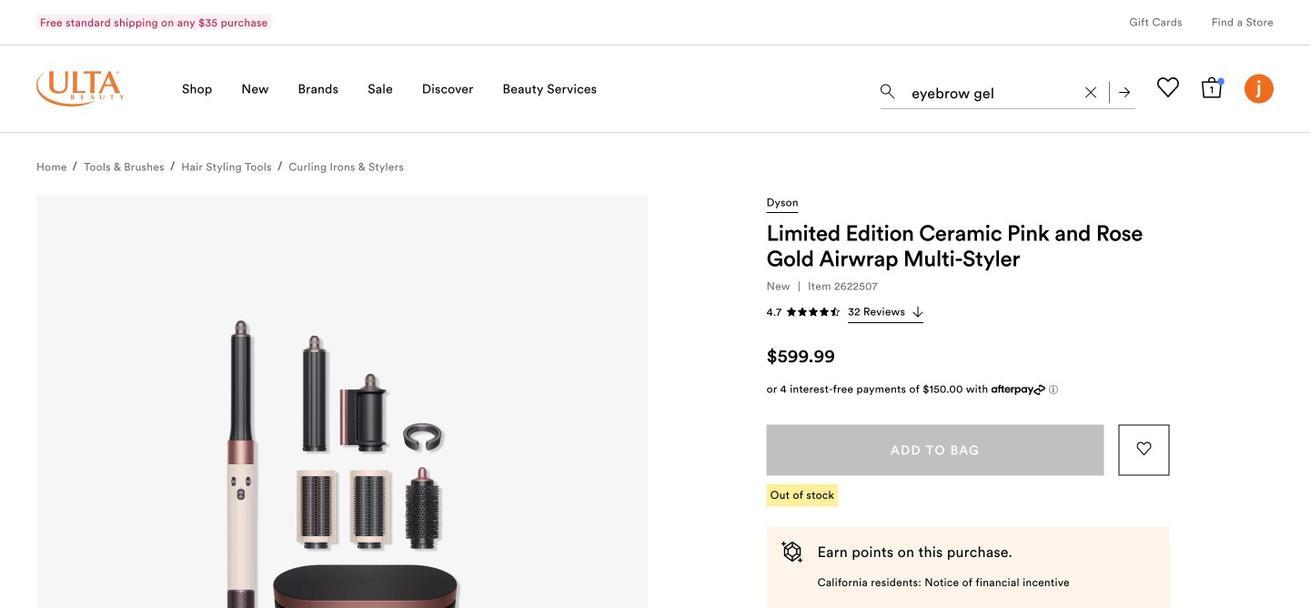 Task type: vqa. For each thing, say whether or not it's contained in the screenshot.
1 Items in Bag Icon at right
yes



Task type: describe. For each thing, give the bounding box(es) containing it.
starhalf image
[[830, 306, 841, 317]]

1 items in bag image
[[1202, 76, 1223, 98]]

3 starfilled image from the left
[[819, 306, 830, 317]]

withiconright image
[[913, 306, 924, 317]]

Search products and more search field
[[910, 73, 1075, 105]]

starfilled image
[[809, 306, 819, 317]]

dyson limited edition ceramic pink and rose gold airwrap multi-styler #1 image
[[36, 195, 648, 608]]

clear search image
[[1086, 87, 1097, 98]]



Task type: locate. For each thing, give the bounding box(es) containing it.
submit image
[[1120, 87, 1131, 98]]

1 starfilled image from the left
[[787, 306, 798, 317]]

starfilled image
[[787, 306, 798, 317], [798, 306, 809, 317], [819, 306, 830, 317]]

None search field
[[881, 69, 1136, 113]]

favorites icon image
[[1158, 76, 1180, 98]]

2 starfilled image from the left
[[798, 306, 809, 317]]



